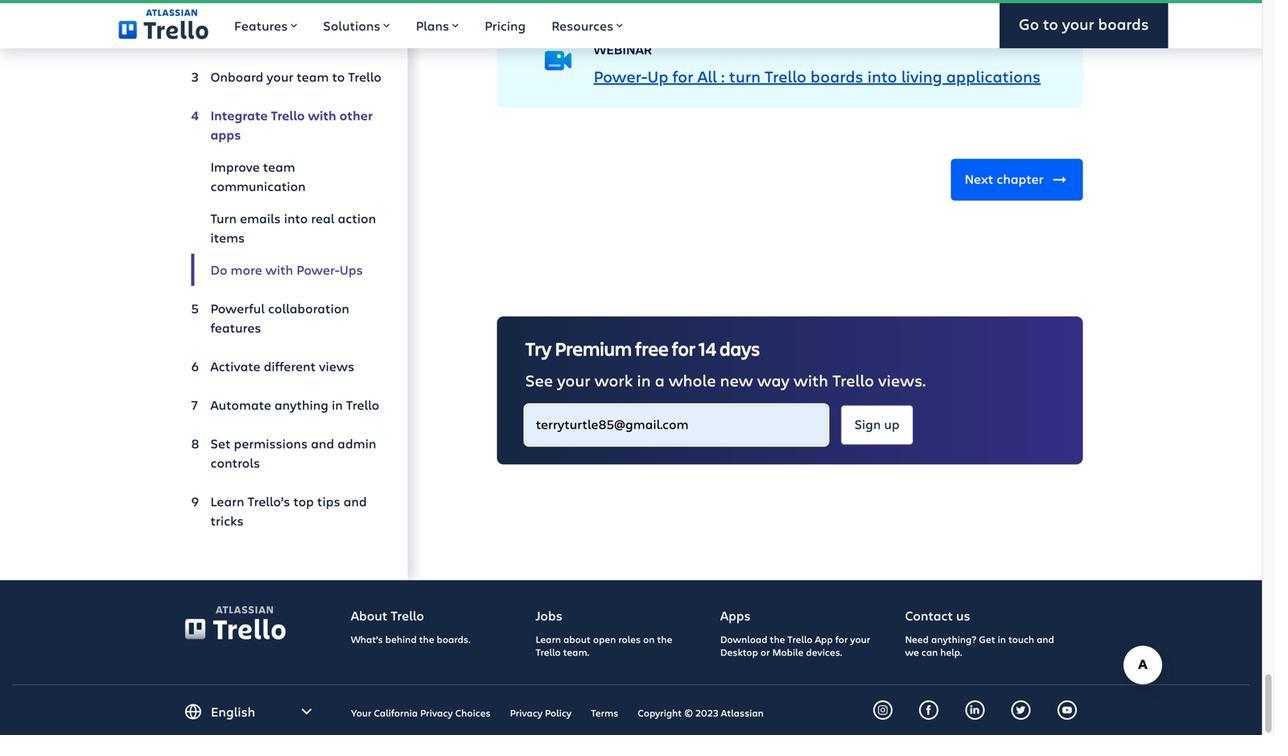 Task type: vqa. For each thing, say whether or not it's contained in the screenshot.
14
yes



Task type: describe. For each thing, give the bounding box(es) containing it.
page progress progress bar
[[0, 0, 1274, 3]]

and inside need anything? get in touch and we can help.
[[1037, 633, 1054, 647]]

automate anything in trello
[[211, 396, 379, 414]]

about trello
[[351, 607, 424, 625]]

and inside set permissions and admin controls
[[311, 435, 334, 452]]

1 horizontal spatial boards
[[1098, 13, 1149, 34]]

premium
[[555, 336, 632, 361]]

trello up admin
[[346, 396, 379, 414]]

to inside go to your boards link
[[1043, 13, 1059, 34]]

apps
[[721, 607, 751, 625]]

resources button
[[539, 0, 636, 48]]

need
[[905, 633, 929, 647]]

communication
[[211, 178, 306, 195]]

improve team communication link
[[191, 151, 382, 202]]

integrate trello with other apps link
[[191, 99, 382, 151]]

:
[[721, 65, 725, 87]]

powerful collaboration features
[[211, 300, 349, 337]]

activate
[[211, 358, 261, 375]]

first
[[284, 29, 308, 47]]

go to your boards link
[[1000, 0, 1169, 48]]

open
[[593, 633, 616, 647]]

trello inside download the trello app for your desktop or mobile devices.
[[788, 633, 813, 647]]

learn for learn about open roles on the trello team.
[[536, 633, 561, 647]]

choices
[[455, 707, 491, 720]]

linkedin image
[[970, 706, 980, 716]]

ups inside 12 power-ups to transform trello into a powerful task management software
[[667, 0, 696, 3]]

your california privacy choices
[[351, 707, 491, 720]]

onboard your team to trello
[[211, 68, 382, 85]]

2023
[[696, 707, 719, 720]]

can
[[922, 646, 938, 659]]

work
[[595, 370, 633, 391]]

solutions
[[323, 17, 380, 34]]

set permissions and admin controls
[[211, 435, 376, 472]]

we
[[905, 646, 919, 659]]

policy
[[545, 707, 572, 720]]

team.
[[563, 646, 589, 659]]

for for up
[[673, 65, 694, 87]]

0 horizontal spatial in
[[332, 396, 343, 414]]

your
[[351, 707, 371, 720]]

features
[[234, 17, 288, 34]]

trello inside learn about open roles on the trello team.
[[536, 646, 561, 659]]

powerful inside 12 power-ups to transform trello into a powerful task management software
[[897, 0, 965, 3]]

power- for ups
[[613, 0, 667, 3]]

software
[[701, 6, 770, 27]]

team inside 'improve team communication'
[[263, 158, 295, 175]]

to
[[700, 0, 717, 3]]

california
[[374, 707, 418, 720]]

go
[[1019, 13, 1039, 34]]

1 privacy from the left
[[420, 707, 453, 720]]

download the trello app for your desktop or mobile devices.
[[721, 633, 871, 659]]

your down create your first project
[[267, 68, 293, 85]]

integrate trello with other apps
[[211, 107, 373, 143]]

plans button
[[403, 0, 472, 48]]

copyright
[[638, 707, 682, 720]]

try premium free for 14 days see your work in a whole new way with trello views.
[[525, 336, 926, 391]]

facebook image
[[924, 706, 934, 716]]

1 the from the left
[[419, 633, 434, 647]]

14
[[699, 336, 717, 361]]

about
[[351, 607, 388, 625]]

0 horizontal spatial ups
[[340, 261, 363, 279]]

twitter image
[[1017, 706, 1026, 716]]

what's behind the boards.
[[351, 633, 470, 647]]

turn
[[211, 210, 237, 227]]

devices.
[[806, 646, 842, 659]]

trello up what's behind the boards. at the left
[[391, 607, 424, 625]]

anything?
[[931, 633, 977, 647]]

features button
[[221, 0, 310, 48]]

resources
[[552, 17, 614, 34]]

the inside learn about open roles on the trello team.
[[657, 633, 672, 647]]

privacy policy link
[[510, 707, 572, 720]]

integrate
[[211, 107, 268, 124]]

sign up button
[[841, 405, 914, 446]]

onboard
[[211, 68, 263, 85]]

your left first
[[254, 29, 281, 47]]

management
[[594, 6, 697, 27]]

go to your boards
[[1019, 13, 1149, 34]]

pricing link
[[472, 0, 539, 48]]

in inside try premium free for 14 days see your work in a whole new way with trello views.
[[637, 370, 651, 391]]

terms link
[[591, 707, 619, 720]]

learn trello's top tips and tricks link
[[191, 486, 382, 537]]

into inside webinar power-up for all : turn trello boards into living applications
[[868, 65, 897, 87]]

permissions
[[234, 435, 308, 452]]

behind
[[385, 633, 417, 647]]

and inside learn trello's top tips and tricks
[[344, 493, 367, 510]]

instagram image
[[878, 706, 888, 716]]

your inside download the trello app for your desktop or mobile devices.
[[850, 633, 871, 647]]

for inside download the trello app for your desktop or mobile devices.
[[835, 633, 848, 647]]

admin
[[338, 435, 376, 452]]

Email email field
[[525, 405, 828, 446]]

trello's
[[248, 493, 290, 510]]

download
[[721, 633, 768, 647]]

about
[[564, 633, 591, 647]]

items
[[211, 229, 245, 246]]

do more with power-ups link
[[191, 254, 382, 286]]

for for free
[[672, 336, 696, 361]]

collaboration
[[268, 300, 349, 317]]

help.
[[941, 646, 962, 659]]

up
[[648, 65, 669, 87]]

way
[[757, 370, 790, 391]]

with for power-
[[265, 261, 293, 279]]

need anything? get in touch and we can help.
[[905, 633, 1054, 659]]



Task type: locate. For each thing, give the bounding box(es) containing it.
emails
[[240, 210, 281, 227]]

privacy left policy
[[510, 707, 543, 720]]

0 horizontal spatial into
[[284, 210, 308, 227]]

try
[[525, 336, 552, 361]]

webinar power-up for all : turn trello boards into living applications
[[594, 41, 1041, 87]]

create your first project
[[211, 29, 354, 47]]

0 horizontal spatial and
[[311, 435, 334, 452]]

powerful inside powerful collaboration features
[[211, 300, 265, 317]]

trello inside integrate trello with other apps
[[271, 107, 305, 124]]

1 horizontal spatial privacy
[[510, 707, 543, 720]]

youtube image
[[1063, 706, 1072, 716]]

with right more
[[265, 261, 293, 279]]

1 horizontal spatial to
[[1043, 13, 1059, 34]]

0 vertical spatial in
[[637, 370, 651, 391]]

free
[[635, 336, 669, 361]]

the inside download the trello app for your desktop or mobile devices.
[[770, 633, 785, 647]]

on
[[643, 633, 655, 647]]

2 horizontal spatial the
[[770, 633, 785, 647]]

privacy left choices
[[420, 707, 453, 720]]

2 horizontal spatial with
[[794, 370, 829, 391]]

living
[[902, 65, 942, 87]]

the right download
[[770, 633, 785, 647]]

team up communication
[[263, 158, 295, 175]]

mobile
[[773, 646, 804, 659]]

2 vertical spatial with
[[794, 370, 829, 391]]

0 vertical spatial powerful
[[897, 0, 965, 3]]

in right anything
[[332, 396, 343, 414]]

0 horizontal spatial to
[[332, 68, 345, 85]]

1 vertical spatial to
[[332, 68, 345, 85]]

learn down 'jobs'
[[536, 633, 561, 647]]

0 vertical spatial for
[[673, 65, 694, 87]]

privacy policy
[[510, 707, 572, 720]]

pricing
[[485, 17, 526, 34]]

terms
[[591, 707, 619, 720]]

contact
[[905, 607, 953, 625]]

team
[[297, 68, 329, 85], [263, 158, 295, 175]]

create your first project link
[[191, 22, 382, 54]]

see
[[525, 370, 553, 391]]

1 vertical spatial power-
[[594, 65, 648, 87]]

trello left into
[[803, 0, 844, 3]]

powerful
[[897, 0, 965, 3], [211, 300, 265, 317]]

for left all at the top right
[[673, 65, 694, 87]]

onboard your team to trello link
[[191, 61, 382, 93]]

sign
[[855, 416, 881, 433]]

learn trello's top tips and tricks
[[211, 493, 367, 530]]

automate
[[211, 396, 271, 414]]

power-
[[613, 0, 667, 3], [594, 65, 648, 87], [297, 261, 340, 279]]

trello up other
[[348, 68, 382, 85]]

atlassian
[[721, 707, 764, 720]]

to down the "project"
[[332, 68, 345, 85]]

learn inside learn about open roles on the trello team.
[[536, 633, 561, 647]]

1 horizontal spatial the
[[657, 633, 672, 647]]

applications
[[947, 65, 1041, 87]]

trello inside 12 power-ups to transform trello into a powerful task management software
[[803, 0, 844, 3]]

desktop
[[721, 646, 758, 659]]

the right behind
[[419, 633, 434, 647]]

learn up tricks
[[211, 493, 244, 510]]

your inside try premium free for 14 days see your work in a whole new way with trello views.
[[557, 370, 591, 391]]

1 horizontal spatial powerful
[[897, 0, 965, 3]]

with right way
[[794, 370, 829, 391]]

top
[[293, 493, 314, 510]]

power- inside webinar power-up for all : turn trello boards into living applications
[[594, 65, 648, 87]]

for inside webinar power-up for all : turn trello boards into living applications
[[673, 65, 694, 87]]

1 vertical spatial ups
[[340, 261, 363, 279]]

©
[[684, 707, 693, 720]]

power- for up
[[594, 65, 648, 87]]

1 vertical spatial for
[[672, 336, 696, 361]]

other
[[340, 107, 373, 124]]

in left a
[[637, 370, 651, 391]]

to
[[1043, 13, 1059, 34], [332, 68, 345, 85]]

trello left app
[[788, 633, 813, 647]]

0 horizontal spatial powerful
[[211, 300, 265, 317]]

us
[[956, 607, 971, 625]]

boards inside webinar power-up for all : turn trello boards into living applications
[[811, 65, 864, 87]]

1 horizontal spatial learn
[[536, 633, 561, 647]]

what's
[[351, 633, 383, 647]]

solutions button
[[310, 0, 403, 48]]

1 horizontal spatial and
[[344, 493, 367, 510]]

2 privacy from the left
[[510, 707, 543, 720]]

powerful collaboration features link
[[191, 293, 382, 344]]

your right app
[[850, 633, 871, 647]]

with inside try premium free for 14 days see your work in a whole new way with trello views.
[[794, 370, 829, 391]]

0 horizontal spatial the
[[419, 633, 434, 647]]

0 horizontal spatial learn
[[211, 493, 244, 510]]

learn for learn trello's top tips and tricks
[[211, 493, 244, 510]]

3 the from the left
[[770, 633, 785, 647]]

your
[[1062, 13, 1095, 34], [254, 29, 281, 47], [267, 68, 293, 85], [557, 370, 591, 391], [850, 633, 871, 647]]

2 vertical spatial in
[[998, 633, 1006, 647]]

1 horizontal spatial with
[[308, 107, 336, 124]]

1 vertical spatial with
[[265, 261, 293, 279]]

1 vertical spatial and
[[344, 493, 367, 510]]

0 vertical spatial power-
[[613, 0, 667, 3]]

0 vertical spatial to
[[1043, 13, 1059, 34]]

trello left team.
[[536, 646, 561, 659]]

12
[[594, 0, 609, 3]]

contact us
[[905, 607, 971, 625]]

0 vertical spatial and
[[311, 435, 334, 452]]

power- down 'webinar'
[[594, 65, 648, 87]]

in inside need anything? get in touch and we can help.
[[998, 633, 1006, 647]]

sign up
[[855, 416, 900, 433]]

ups
[[667, 0, 696, 3], [340, 261, 363, 279]]

for inside try premium free for 14 days see your work in a whole new way with trello views.
[[672, 336, 696, 361]]

features
[[211, 319, 261, 337]]

next chapter link
[[951, 159, 1083, 201]]

touch
[[1009, 633, 1035, 647]]

learn inside learn trello's top tips and tricks
[[211, 493, 244, 510]]

views.
[[878, 370, 926, 391]]

ups down 'action'
[[340, 261, 363, 279]]

your right see
[[557, 370, 591, 391]]

1 horizontal spatial in
[[637, 370, 651, 391]]

a
[[883, 0, 893, 3]]

with for other
[[308, 107, 336, 124]]

ups left to
[[667, 0, 696, 3]]

into left living
[[868, 65, 897, 87]]

2 vertical spatial power-
[[297, 261, 340, 279]]

trello inside try premium free for 14 days see your work in a whole new way with trello views.
[[833, 370, 874, 391]]

trello inside webinar power-up for all : turn trello boards into living applications
[[765, 65, 807, 87]]

team down first
[[297, 68, 329, 85]]

to right go
[[1043, 13, 1059, 34]]

up
[[884, 416, 900, 433]]

2 horizontal spatial and
[[1037, 633, 1054, 647]]

for left 14 at the top
[[672, 336, 696, 361]]

with left other
[[308, 107, 336, 124]]

1 vertical spatial in
[[332, 396, 343, 414]]

your right go
[[1062, 13, 1095, 34]]

turn emails into real action items link
[[191, 202, 382, 254]]

power- up management
[[613, 0, 667, 3]]

powerful up features
[[211, 300, 265, 317]]

0 vertical spatial ups
[[667, 0, 696, 3]]

1 vertical spatial into
[[284, 210, 308, 227]]

0 vertical spatial with
[[308, 107, 336, 124]]

2 the from the left
[[657, 633, 672, 647]]

next
[[965, 170, 994, 188]]

0 horizontal spatial privacy
[[420, 707, 453, 720]]

real
[[311, 210, 335, 227]]

the
[[419, 633, 434, 647], [657, 633, 672, 647], [770, 633, 785, 647]]

power- up collaboration
[[297, 261, 340, 279]]

boards
[[1098, 13, 1149, 34], [811, 65, 864, 87]]

learn about open roles on the trello team.
[[536, 633, 672, 659]]

turn emails into real action items
[[211, 210, 376, 246]]

1 horizontal spatial team
[[297, 68, 329, 85]]

2 horizontal spatial in
[[998, 633, 1006, 647]]

create
[[211, 29, 251, 47]]

set permissions and admin controls link
[[191, 428, 382, 479]]

turn
[[729, 65, 761, 87]]

roles
[[619, 633, 641, 647]]

new
[[720, 370, 753, 391]]

0 vertical spatial into
[[868, 65, 897, 87]]

0 horizontal spatial team
[[263, 158, 295, 175]]

in right get
[[998, 633, 1006, 647]]

into inside turn emails into real action items
[[284, 210, 308, 227]]

1 vertical spatial powerful
[[211, 300, 265, 317]]

and
[[311, 435, 334, 452], [344, 493, 367, 510], [1037, 633, 1054, 647]]

power- inside 12 power-ups to transform trello into a powerful task management software
[[613, 0, 667, 3]]

with
[[308, 107, 336, 124], [265, 261, 293, 279], [794, 370, 829, 391]]

into left real
[[284, 210, 308, 227]]

different
[[264, 358, 316, 375]]

the right on
[[657, 633, 672, 647]]

all
[[698, 65, 717, 87]]

and right tips
[[344, 493, 367, 510]]

and right touch
[[1037, 633, 1054, 647]]

0 horizontal spatial with
[[265, 261, 293, 279]]

trello right turn
[[765, 65, 807, 87]]

2 vertical spatial for
[[835, 633, 848, 647]]

improve
[[211, 158, 260, 175]]

and left admin
[[311, 435, 334, 452]]

with inside integrate trello with other apps
[[308, 107, 336, 124]]

trello up sign
[[833, 370, 874, 391]]

0 vertical spatial boards
[[1098, 13, 1149, 34]]

task
[[969, 0, 1003, 3]]

1 vertical spatial team
[[263, 158, 295, 175]]

for right app
[[835, 633, 848, 647]]

do
[[211, 261, 227, 279]]

set
[[211, 435, 231, 452]]

1 horizontal spatial ups
[[667, 0, 696, 3]]

chapter
[[997, 170, 1044, 188]]

1 horizontal spatial into
[[868, 65, 897, 87]]

0 vertical spatial team
[[297, 68, 329, 85]]

trello down onboard your team to trello link
[[271, 107, 305, 124]]

atlassian trello image
[[119, 9, 208, 39], [185, 607, 286, 640], [216, 607, 273, 614]]

do more with power-ups
[[211, 261, 363, 279]]

get
[[979, 633, 996, 647]]

to inside onboard your team to trello link
[[332, 68, 345, 85]]

automate anything in trello link
[[191, 389, 382, 421]]

powerful right a
[[897, 0, 965, 3]]

0 horizontal spatial boards
[[811, 65, 864, 87]]

0 vertical spatial learn
[[211, 493, 244, 510]]

12 power-ups to transform trello into a powerful task management software
[[594, 0, 1003, 27]]

1 vertical spatial learn
[[536, 633, 561, 647]]

2 vertical spatial and
[[1037, 633, 1054, 647]]

into
[[868, 65, 897, 87], [284, 210, 308, 227]]

tricks
[[211, 512, 244, 530]]

1 vertical spatial boards
[[811, 65, 864, 87]]

learn
[[211, 493, 244, 510], [536, 633, 561, 647]]

boards.
[[437, 633, 470, 647]]



